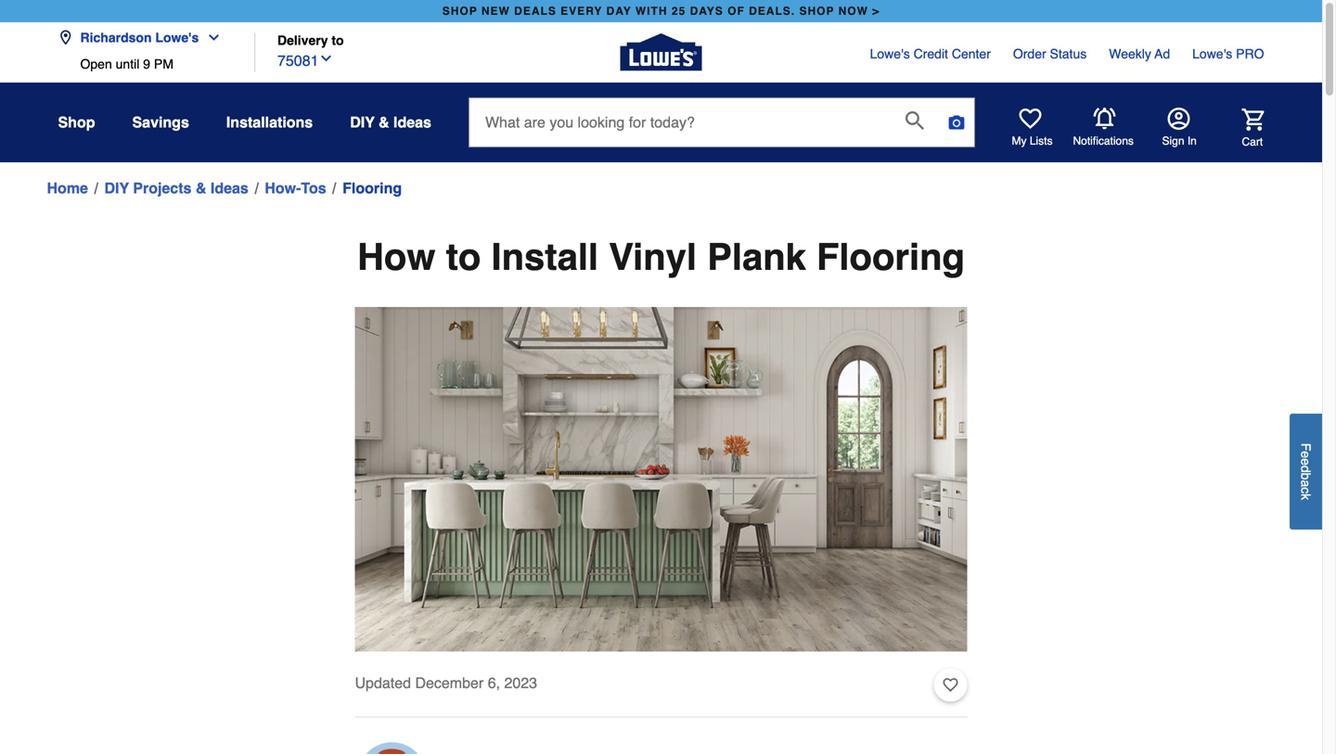 Task type: describe. For each thing, give the bounding box(es) containing it.
diy projects & ideas
[[104, 180, 248, 197]]

how-
[[265, 180, 301, 197]]

pro
[[1236, 46, 1264, 61]]

f e e d b a c k
[[1298, 443, 1313, 500]]

f e e d b a c k button
[[1290, 414, 1322, 530]]

my lists
[[1012, 135, 1053, 148]]

ad
[[1155, 46, 1170, 61]]

0 vertical spatial flooring
[[343, 180, 402, 197]]

home
[[47, 180, 88, 197]]

chevron down image inside "75081" button
[[319, 51, 334, 66]]

credit
[[914, 46, 948, 61]]

open until 9 pm
[[80, 57, 173, 71]]

installations
[[226, 114, 313, 131]]

how to install vinyl plank flooring
[[357, 236, 965, 278]]

to for delivery
[[332, 33, 344, 48]]

savings button
[[132, 106, 189, 139]]

d
[[1298, 466, 1313, 473]]

updated
[[355, 675, 411, 692]]

location image
[[58, 30, 73, 45]]

richardson
[[80, 30, 152, 45]]

day
[[606, 5, 632, 18]]

now
[[838, 5, 868, 18]]

notifications
[[1073, 135, 1134, 148]]

weekly ad link
[[1109, 45, 1170, 63]]

6,
[[488, 675, 500, 692]]

2 e from the top
[[1298, 458, 1313, 466]]

to for how
[[446, 236, 481, 278]]

>
[[872, 5, 880, 18]]

flooring link
[[343, 177, 402, 199]]

sign
[[1162, 135, 1184, 148]]

installations button
[[226, 106, 313, 139]]

lowe's home improvement lists image
[[1019, 108, 1041, 130]]

in
[[1187, 135, 1197, 148]]

savings
[[132, 114, 189, 131]]

plank
[[707, 236, 806, 278]]

b
[[1298, 473, 1313, 480]]

lists
[[1030, 135, 1053, 148]]

heart outline image
[[943, 675, 958, 696]]

delivery
[[277, 33, 328, 48]]

lowe's for lowe's pro
[[1192, 46, 1232, 61]]

how
[[357, 236, 436, 278]]

k
[[1298, 494, 1313, 500]]

shop
[[58, 114, 95, 131]]

delivery to
[[277, 33, 344, 48]]

2023
[[504, 675, 537, 692]]

order status link
[[1013, 45, 1087, 63]]

& inside button
[[379, 114, 389, 131]]

tos
[[301, 180, 326, 197]]

diy projects & ideas link
[[104, 177, 248, 199]]

lowe's for lowe's credit center
[[870, 46, 910, 61]]

1 e from the top
[[1298, 451, 1313, 458]]

deals.
[[749, 5, 795, 18]]

richardson lowe's button
[[58, 19, 229, 57]]

0 horizontal spatial &
[[196, 180, 206, 197]]

lowe's credit center link
[[870, 45, 991, 63]]

a kitchen with barnwood vinyl plank flooring, white cabinets and a marble waterfall island. image
[[355, 307, 967, 652]]

ideas inside button
[[393, 114, 431, 131]]

diy & ideas button
[[350, 106, 431, 139]]

f
[[1298, 443, 1313, 451]]

lowe's home improvement account image
[[1168, 108, 1190, 130]]

1 vertical spatial flooring
[[816, 236, 965, 278]]

lowe's pro
[[1192, 46, 1264, 61]]

pm
[[154, 57, 173, 71]]

lowe's home improvement cart image
[[1242, 108, 1264, 131]]



Task type: vqa. For each thing, say whether or not it's contained in the screenshot.
the "Sports & Fitness" link
no



Task type: locate. For each thing, give the bounding box(es) containing it.
cart button
[[1216, 108, 1264, 149]]

to right delivery on the top
[[332, 33, 344, 48]]

1 vertical spatial ideas
[[210, 180, 248, 197]]

every
[[561, 5, 602, 18]]

home link
[[47, 177, 88, 199]]

new
[[481, 5, 510, 18]]

cart
[[1242, 135, 1263, 148]]

diy up flooring link
[[350, 114, 375, 131]]

0 vertical spatial to
[[332, 33, 344, 48]]

1 horizontal spatial ideas
[[393, 114, 431, 131]]

0 horizontal spatial chevron down image
[[199, 30, 221, 45]]

shop left new
[[442, 5, 477, 18]]

1 horizontal spatial diy
[[350, 114, 375, 131]]

9
[[143, 57, 150, 71]]

1 horizontal spatial shop
[[799, 5, 834, 18]]

0 horizontal spatial flooring
[[343, 180, 402, 197]]

0 horizontal spatial diy
[[104, 180, 129, 197]]

center
[[952, 46, 991, 61]]

chevron down image inside richardson lowe's button
[[199, 30, 221, 45]]

status
[[1050, 46, 1087, 61]]

sign in button
[[1162, 108, 1197, 148]]

1 horizontal spatial to
[[446, 236, 481, 278]]

lowe's up pm
[[155, 30, 199, 45]]

lowe's credit center
[[870, 46, 991, 61]]

of
[[728, 5, 745, 18]]

shop
[[442, 5, 477, 18], [799, 5, 834, 18]]

1 vertical spatial diy
[[104, 180, 129, 197]]

updated december 6, 2023
[[355, 675, 537, 692]]

0 horizontal spatial to
[[332, 33, 344, 48]]

flooring
[[343, 180, 402, 197], [816, 236, 965, 278]]

& right projects at the left of page
[[196, 180, 206, 197]]

0 vertical spatial diy
[[350, 114, 375, 131]]

order
[[1013, 46, 1046, 61]]

ideas up flooring link
[[393, 114, 431, 131]]

december
[[415, 675, 484, 692]]

camera image
[[947, 113, 966, 132]]

0 vertical spatial &
[[379, 114, 389, 131]]

projects
[[133, 180, 192, 197]]

ideas
[[393, 114, 431, 131], [210, 180, 248, 197]]

sign in
[[1162, 135, 1197, 148]]

richardson lowe's
[[80, 30, 199, 45]]

to right how
[[446, 236, 481, 278]]

with
[[635, 5, 668, 18]]

how-tos
[[265, 180, 326, 197]]

lowe's left pro
[[1192, 46, 1232, 61]]

1 vertical spatial chevron down image
[[319, 51, 334, 66]]

75081 button
[[277, 48, 334, 72]]

vinyl
[[609, 236, 697, 278]]

shop left now
[[799, 5, 834, 18]]

1 shop from the left
[[442, 5, 477, 18]]

0 horizontal spatial shop
[[442, 5, 477, 18]]

lowe's inside button
[[155, 30, 199, 45]]

1 horizontal spatial chevron down image
[[319, 51, 334, 66]]

how-tos link
[[265, 177, 326, 199]]

1 horizontal spatial lowe's
[[870, 46, 910, 61]]

1 vertical spatial to
[[446, 236, 481, 278]]

my
[[1012, 135, 1027, 148]]

2 horizontal spatial lowe's
[[1192, 46, 1232, 61]]

shop new deals every day with 25 days of deals. shop now >
[[442, 5, 880, 18]]

days
[[690, 5, 724, 18]]

open
[[80, 57, 112, 71]]

my lists link
[[1012, 108, 1053, 148]]

&
[[379, 114, 389, 131], [196, 180, 206, 197]]

ideas left how-
[[210, 180, 248, 197]]

a
[[1298, 480, 1313, 487]]

lowe's home improvement notification center image
[[1093, 108, 1116, 130]]

e up b
[[1298, 458, 1313, 466]]

e
[[1298, 451, 1313, 458], [1298, 458, 1313, 466]]

until
[[116, 57, 139, 71]]

None search field
[[469, 97, 975, 165]]

1 vertical spatial &
[[196, 180, 206, 197]]

chevron down image
[[199, 30, 221, 45], [319, 51, 334, 66]]

0 vertical spatial ideas
[[393, 114, 431, 131]]

lowe's home improvement logo image
[[620, 12, 702, 93]]

order status
[[1013, 46, 1087, 61]]

weekly ad
[[1109, 46, 1170, 61]]

lowe's
[[155, 30, 199, 45], [870, 46, 910, 61], [1192, 46, 1232, 61]]

lowe's pro link
[[1192, 45, 1264, 63]]

Search Query text field
[[469, 98, 891, 147]]

1 horizontal spatial flooring
[[816, 236, 965, 278]]

lowe's left credit
[[870, 46, 910, 61]]

diy inside button
[[350, 114, 375, 131]]

25
[[672, 5, 686, 18]]

install
[[491, 236, 598, 278]]

to
[[332, 33, 344, 48], [446, 236, 481, 278]]

& up flooring link
[[379, 114, 389, 131]]

2 shop from the left
[[799, 5, 834, 18]]

shop button
[[58, 106, 95, 139]]

diy & ideas
[[350, 114, 431, 131]]

0 horizontal spatial ideas
[[210, 180, 248, 197]]

0 horizontal spatial lowe's
[[155, 30, 199, 45]]

shop new deals every day with 25 days of deals. shop now > link
[[439, 0, 884, 22]]

deals
[[514, 5, 557, 18]]

75081
[[277, 52, 319, 69]]

diy
[[350, 114, 375, 131], [104, 180, 129, 197]]

weekly
[[1109, 46, 1151, 61]]

search image
[[906, 111, 924, 130]]

1 horizontal spatial &
[[379, 114, 389, 131]]

diy left projects at the left of page
[[104, 180, 129, 197]]

0 vertical spatial chevron down image
[[199, 30, 221, 45]]

diy for diy & ideas
[[350, 114, 375, 131]]

e up the d
[[1298, 451, 1313, 458]]

c
[[1298, 487, 1313, 494]]

diy for diy projects & ideas
[[104, 180, 129, 197]]



